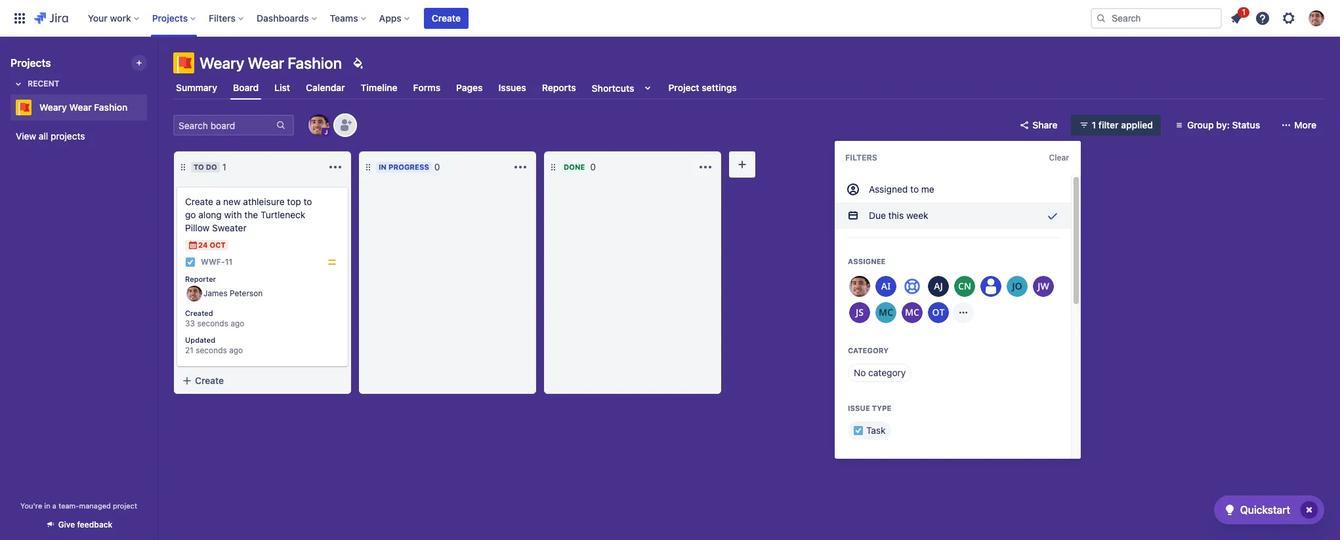 Task type: describe. For each thing, give the bounding box(es) containing it.
applied
[[1121, 119, 1153, 131]]

all
[[39, 131, 48, 142]]

view
[[16, 131, 36, 142]]

athleisure
[[243, 196, 285, 207]]

create inside create a new athleisure top to go along with the turtleneck pillow sweater
[[185, 196, 213, 207]]

your
[[88, 12, 108, 23]]

list link
[[272, 76, 293, 100]]

recent
[[28, 79, 59, 89]]

confluence analytics (system) image
[[980, 276, 1001, 297]]

with
[[224, 209, 242, 221]]

calendar link
[[303, 76, 348, 100]]

view all projects
[[16, 131, 85, 142]]

banner containing your work
[[0, 0, 1340, 37]]

tab list containing board
[[165, 76, 1332, 100]]

peterson
[[230, 289, 263, 299]]

24
[[198, 241, 208, 249]]

create button inside primary element
[[424, 8, 469, 29]]

projects button
[[148, 8, 201, 29]]

your work button
[[84, 8, 144, 29]]

to inside button
[[910, 184, 919, 195]]

2 vertical spatial create
[[195, 375, 224, 387]]

reports link
[[539, 76, 579, 100]]

weary wear fashion link
[[11, 95, 142, 121]]

created
[[185, 309, 213, 317]]

0 vertical spatial fashion
[[288, 54, 342, 72]]

1 filter applied
[[1092, 119, 1153, 131]]

create inside primary element
[[432, 12, 461, 23]]

set background color image
[[350, 55, 366, 71]]

quickstart button
[[1214, 496, 1324, 525]]

new
[[223, 196, 241, 207]]

turtleneck
[[261, 209, 305, 221]]

1 vertical spatial weary wear fashion
[[39, 102, 128, 113]]

24 october 2023 image
[[188, 240, 198, 251]]

go
[[185, 209, 196, 221]]

your work
[[88, 12, 131, 23]]

0 horizontal spatial james peterson image
[[186, 286, 202, 302]]

21
[[185, 346, 193, 356]]

microsoft teams for jira cloud image
[[902, 302, 923, 323]]

sweater
[[212, 222, 247, 234]]

24 oct
[[198, 241, 226, 249]]

assigned
[[869, 184, 908, 195]]

column actions menu image
[[327, 159, 343, 175]]

ago for 33 seconds ago
[[231, 319, 244, 329]]

wwf-
[[201, 258, 225, 267]]

team-
[[58, 502, 79, 511]]

project settings link
[[666, 76, 739, 100]]

give
[[58, 520, 75, 530]]

to do 1
[[194, 161, 226, 173]]

the
[[244, 209, 258, 221]]

due this week
[[869, 210, 928, 221]]

reports
[[542, 82, 576, 93]]

type
[[872, 404, 891, 412]]

0 horizontal spatial create button
[[174, 369, 351, 393]]

dashboards
[[257, 12, 309, 23]]

in progress 0
[[379, 161, 440, 173]]

check image
[[1222, 503, 1238, 518]]

Search field
[[1091, 8, 1222, 29]]

1 filter applied button
[[1071, 115, 1161, 136]]

teams button
[[326, 8, 371, 29]]

oct
[[210, 241, 226, 249]]

wwf-11
[[201, 258, 233, 267]]

pillow
[[185, 222, 210, 234]]

by:
[[1216, 119, 1230, 131]]

33
[[185, 319, 195, 329]]

settings
[[702, 82, 737, 93]]

your profile and settings image
[[1309, 10, 1324, 26]]

reporter
[[185, 275, 216, 284]]

forms
[[413, 82, 440, 93]]

top
[[287, 196, 301, 207]]

share button
[[1011, 115, 1066, 136]]

1 horizontal spatial james peterson image
[[849, 276, 870, 297]]

alert integration image
[[875, 276, 896, 297]]

create project image
[[134, 58, 144, 68]]

group
[[1187, 119, 1214, 131]]

issue
[[848, 404, 870, 412]]

dismiss quickstart image
[[1299, 500, 1320, 521]]

more
[[1294, 119, 1317, 131]]

task image
[[185, 257, 196, 268]]

notifications image
[[1229, 10, 1244, 26]]

1 column actions menu image from the left
[[513, 159, 528, 175]]

a inside create a new athleisure top to go along with the turtleneck pillow sweater
[[216, 196, 221, 207]]

more button
[[1273, 115, 1324, 136]]

to inside create a new athleisure top to go along with the turtleneck pillow sweater
[[304, 196, 312, 207]]

summary link
[[173, 76, 220, 100]]

updated
[[185, 336, 215, 344]]

work
[[110, 12, 131, 23]]

task button
[[848, 422, 891, 440]]

no category
[[854, 368, 906, 379]]



Task type: locate. For each thing, give the bounding box(es) containing it.
wwf-11 link
[[201, 257, 233, 268]]

2 column actions menu image from the left
[[698, 159, 713, 175]]

ago down 'james peterson'
[[231, 319, 244, 329]]

0 vertical spatial weary
[[200, 54, 244, 72]]

project
[[113, 502, 137, 511]]

0 horizontal spatial column actions menu image
[[513, 159, 528, 175]]

1 0 from the left
[[434, 161, 440, 173]]

quickstart
[[1240, 505, 1290, 516]]

james peterson image
[[849, 276, 870, 297], [186, 286, 202, 302]]

view all projects link
[[11, 125, 147, 148]]

me
[[921, 184, 934, 195]]

calendar
[[306, 82, 345, 93]]

0 horizontal spatial projects
[[11, 57, 51, 69]]

a left new
[[216, 196, 221, 207]]

seconds down created
[[197, 319, 228, 329]]

seconds down updated
[[196, 346, 227, 356]]

done 0
[[564, 161, 596, 173]]

summary
[[176, 82, 217, 93]]

timeline link
[[358, 76, 400, 100]]

ago inside created 33 seconds ago
[[231, 319, 244, 329]]

issues
[[499, 82, 526, 93]]

1 horizontal spatial filters
[[845, 153, 877, 163]]

projects
[[51, 131, 85, 142]]

assigned to me button
[[835, 177, 1071, 203]]

ago inside the "updated 21 seconds ago"
[[229, 346, 243, 356]]

group by: status
[[1187, 119, 1260, 131]]

1 vertical spatial create
[[185, 196, 213, 207]]

chat notifications image
[[954, 276, 975, 297]]

no
[[854, 368, 866, 379]]

1 vertical spatial create button
[[174, 369, 351, 393]]

a right in
[[52, 502, 56, 511]]

done
[[564, 163, 585, 171]]

ago for 21 seconds ago
[[229, 346, 243, 356]]

issue type
[[848, 404, 891, 412]]

filters right projects popup button
[[209, 12, 236, 23]]

weary wear fashion up list
[[200, 54, 342, 72]]

seconds inside the "updated 21 seconds ago"
[[196, 346, 227, 356]]

project settings
[[668, 82, 737, 93]]

due this week button
[[835, 203, 1071, 229]]

0 vertical spatial a
[[216, 196, 221, 207]]

do
[[206, 163, 217, 171]]

1 vertical spatial a
[[52, 502, 56, 511]]

1 left the filter
[[1092, 119, 1096, 131]]

create a new athleisure top to go along with the turtleneck pillow sweater
[[185, 196, 312, 234]]

filters button
[[205, 8, 249, 29]]

timeline
[[361, 82, 397, 93]]

Search board text field
[[175, 116, 274, 135]]

1 vertical spatial ago
[[229, 346, 243, 356]]

managed
[[79, 502, 111, 511]]

fashion left add to starred icon
[[94, 102, 128, 113]]

1 inside button
[[1092, 119, 1096, 131]]

to
[[910, 184, 919, 195], [304, 196, 312, 207]]

0 vertical spatial seconds
[[197, 319, 228, 329]]

to right top
[[304, 196, 312, 207]]

create right apps dropdown button
[[432, 12, 461, 23]]

apps
[[379, 12, 402, 23]]

automation for jira image
[[928, 276, 949, 297]]

1 horizontal spatial 0
[[590, 161, 596, 173]]

category
[[868, 368, 906, 379]]

11
[[225, 258, 233, 267]]

wear
[[248, 54, 284, 72], [69, 102, 92, 113]]

0 horizontal spatial a
[[52, 502, 56, 511]]

weary wear fashion up view all projects link
[[39, 102, 128, 113]]

add people image
[[337, 117, 353, 133]]

column actions menu image left the done on the top left of the page
[[513, 159, 528, 175]]

create up go
[[185, 196, 213, 207]]

microsoft teams for confluence cloud image
[[875, 302, 896, 323]]

seconds for 33
[[197, 319, 228, 329]]

shortcuts
[[592, 82, 634, 94]]

a
[[216, 196, 221, 207], [52, 502, 56, 511]]

create down the "updated 21 seconds ago"
[[195, 375, 224, 387]]

atlassian assist image
[[902, 276, 923, 297]]

medium image
[[327, 257, 337, 268]]

give feedback
[[58, 520, 112, 530]]

no category button
[[848, 364, 912, 382]]

weary down the recent
[[39, 102, 67, 113]]

1 right do
[[222, 161, 226, 173]]

help image
[[1255, 10, 1271, 26]]

to
[[194, 163, 204, 171]]

james peterson image
[[308, 115, 329, 136]]

james peterson
[[203, 289, 263, 299]]

tab list
[[165, 76, 1332, 100]]

0 horizontal spatial weary wear fashion
[[39, 102, 128, 113]]

0 vertical spatial ago
[[231, 319, 244, 329]]

pages link
[[454, 76, 485, 100]]

pages
[[456, 82, 483, 93]]

0 vertical spatial create
[[432, 12, 461, 23]]

james peterson image down the assignee
[[849, 276, 870, 297]]

0 right progress at the top left of page
[[434, 161, 440, 173]]

0 horizontal spatial 0
[[434, 161, 440, 173]]

create button down the "updated 21 seconds ago"
[[174, 369, 351, 393]]

you're
[[20, 502, 42, 511]]

wear up view all projects link
[[69, 102, 92, 113]]

1 vertical spatial seconds
[[196, 346, 227, 356]]

create column image
[[734, 157, 750, 173]]

1 horizontal spatial weary wear fashion
[[200, 54, 342, 72]]

ago
[[231, 319, 244, 329], [229, 346, 243, 356]]

weary up board
[[200, 54, 244, 72]]

1 horizontal spatial to
[[910, 184, 919, 195]]

jira outlook image
[[1007, 276, 1028, 297]]

1 vertical spatial fashion
[[94, 102, 128, 113]]

week
[[906, 210, 928, 221]]

to left me at the top right
[[910, 184, 919, 195]]

1 vertical spatial to
[[304, 196, 312, 207]]

0 vertical spatial projects
[[152, 12, 188, 23]]

clear
[[1049, 153, 1069, 163]]

weary
[[200, 54, 244, 72], [39, 102, 67, 113]]

assignee
[[848, 257, 886, 265]]

collapse recent projects image
[[11, 76, 26, 92]]

issues link
[[496, 76, 529, 100]]

0 vertical spatial wear
[[248, 54, 284, 72]]

due
[[869, 210, 886, 221]]

board
[[233, 82, 259, 93]]

banner
[[0, 0, 1340, 37]]

status
[[1232, 119, 1260, 131]]

category
[[848, 346, 889, 355]]

1 horizontal spatial a
[[216, 196, 221, 207]]

projects up the recent
[[11, 57, 51, 69]]

feedback
[[77, 520, 112, 530]]

0 horizontal spatial fashion
[[94, 102, 128, 113]]

create
[[432, 12, 461, 23], [185, 196, 213, 207], [195, 375, 224, 387]]

24 october 2023 image
[[188, 240, 198, 251]]

2 vertical spatial 1
[[222, 161, 226, 173]]

filters inside dropdown button
[[209, 12, 236, 23]]

give feedback button
[[37, 515, 120, 536]]

filters up assigned
[[845, 153, 877, 163]]

in
[[44, 502, 50, 511]]

project
[[668, 82, 699, 93]]

seconds inside created 33 seconds ago
[[197, 319, 228, 329]]

0 vertical spatial weary wear fashion
[[200, 54, 342, 72]]

wear up list
[[248, 54, 284, 72]]

dashboards button
[[253, 8, 322, 29]]

primary element
[[8, 0, 1091, 36]]

assigned to me
[[869, 184, 934, 195]]

1 left help image
[[1242, 7, 1246, 17]]

1 vertical spatial weary
[[39, 102, 67, 113]]

0
[[434, 161, 440, 173], [590, 161, 596, 173]]

0 vertical spatial to
[[910, 184, 919, 195]]

2 horizontal spatial 1
[[1242, 7, 1246, 17]]

projects right work
[[152, 12, 188, 23]]

0 horizontal spatial wear
[[69, 102, 92, 113]]

add to starred image
[[143, 100, 159, 116]]

create button
[[424, 8, 469, 29], [174, 369, 351, 393]]

search image
[[1096, 13, 1106, 23]]

column actions menu image left create column image
[[698, 159, 713, 175]]

task
[[866, 425, 886, 436]]

0 vertical spatial create button
[[424, 8, 469, 29]]

column actions menu image
[[513, 159, 528, 175], [698, 159, 713, 175]]

0 vertical spatial 1
[[1242, 7, 1246, 17]]

1 for 1
[[1242, 7, 1246, 17]]

1 vertical spatial wear
[[69, 102, 92, 113]]

teams
[[330, 12, 358, 23]]

projects inside popup button
[[152, 12, 188, 23]]

0 horizontal spatial filters
[[209, 12, 236, 23]]

james
[[203, 289, 228, 299]]

0 horizontal spatial weary
[[39, 102, 67, 113]]

share
[[1032, 119, 1058, 131]]

jira image
[[34, 10, 68, 26], [34, 10, 68, 26]]

filter
[[1098, 119, 1119, 131]]

james peterson image down reporter
[[186, 286, 202, 302]]

fashion up 'calendar'
[[288, 54, 342, 72]]

1 horizontal spatial projects
[[152, 12, 188, 23]]

fashion
[[288, 54, 342, 72], [94, 102, 128, 113]]

shortcuts button
[[589, 76, 658, 100]]

1 vertical spatial filters
[[845, 153, 877, 163]]

jira spreadsheets image
[[849, 302, 870, 323]]

1 horizontal spatial weary
[[200, 54, 244, 72]]

1 for 1 filter applied
[[1092, 119, 1096, 131]]

0 horizontal spatial to
[[304, 196, 312, 207]]

seconds for 21
[[196, 346, 227, 356]]

create button right apps dropdown button
[[424, 8, 469, 29]]

this
[[888, 210, 904, 221]]

sidebar navigation image
[[143, 53, 172, 79]]

0 horizontal spatial 1
[[222, 161, 226, 173]]

1 horizontal spatial wear
[[248, 54, 284, 72]]

1
[[1242, 7, 1246, 17], [1092, 119, 1096, 131], [222, 161, 226, 173]]

opsgenie incident timeline image
[[928, 302, 949, 323]]

0 vertical spatial filters
[[209, 12, 236, 23]]

list
[[274, 82, 290, 93]]

settings image
[[1281, 10, 1297, 26]]

1 vertical spatial 1
[[1092, 119, 1096, 131]]

1 horizontal spatial column actions menu image
[[698, 159, 713, 175]]

apps button
[[375, 8, 415, 29]]

created 33 seconds ago
[[185, 309, 244, 329]]

1 horizontal spatial create button
[[424, 8, 469, 29]]

progress
[[388, 163, 429, 171]]

you're in a team-managed project
[[20, 502, 137, 511]]

0 right the done on the top left of the page
[[590, 161, 596, 173]]

clear button
[[1041, 149, 1077, 167]]

1 inside banner
[[1242, 7, 1246, 17]]

appswitcher icon image
[[12, 10, 28, 26]]

jira service management widget image
[[1033, 276, 1054, 297]]

in
[[379, 163, 387, 171]]

seconds
[[197, 319, 228, 329], [196, 346, 227, 356]]

1 horizontal spatial 1
[[1092, 119, 1096, 131]]

1 vertical spatial projects
[[11, 57, 51, 69]]

1 horizontal spatial fashion
[[288, 54, 342, 72]]

ago down created 33 seconds ago
[[229, 346, 243, 356]]

selected image
[[1045, 208, 1061, 224]]

2 0 from the left
[[590, 161, 596, 173]]



Task type: vqa. For each thing, say whether or not it's contained in the screenshot.
Heading
no



